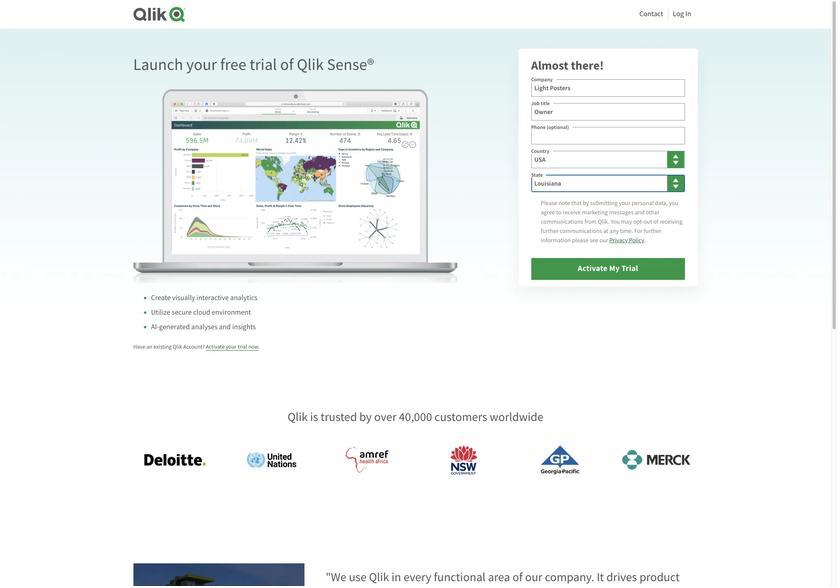 Task type: locate. For each thing, give the bounding box(es) containing it.
your up "messages" at the right
[[619, 199, 631, 207]]

2 vertical spatial your
[[226, 343, 237, 350]]

0 horizontal spatial of
[[280, 54, 294, 75]]

worldwide
[[490, 409, 544, 425]]

trial
[[250, 54, 277, 75], [238, 343, 247, 350]]

further
[[541, 227, 559, 235], [644, 227, 662, 235]]

your right the activate
[[226, 343, 237, 350]]

1 vertical spatial of
[[654, 218, 659, 226]]

log in link
[[673, 7, 692, 21]]

0 vertical spatial by
[[583, 199, 589, 207]]

personal
[[632, 199, 654, 207]]

have an existing qlik account? activate your trial now .
[[133, 343, 260, 350]]

0 horizontal spatial trial
[[238, 343, 247, 350]]

launch
[[133, 54, 183, 75]]

our
[[600, 236, 609, 244], [525, 570, 543, 585]]

None submit
[[531, 258, 685, 280]]

Company text field
[[531, 79, 685, 97]]

0 vertical spatial and
[[635, 208, 645, 217]]

account?
[[183, 343, 205, 350]]

trial left now at the left of the page
[[238, 343, 247, 350]]

analytics
[[230, 293, 258, 303]]

customer
[[483, 584, 531, 586]]

see
[[590, 236, 599, 244]]

almost
[[531, 57, 569, 74]]

our down at
[[600, 236, 609, 244]]

qlik
[[297, 54, 324, 75], [173, 343, 182, 350], [288, 409, 308, 425], [369, 570, 389, 585]]

0 horizontal spatial .
[[258, 343, 260, 350]]

1 horizontal spatial your
[[226, 343, 237, 350]]

activate your trial now link
[[206, 343, 258, 351]]

communications down to
[[541, 218, 584, 226]]

.
[[644, 236, 646, 244], [258, 343, 260, 350]]

trial right free on the left top of the page
[[250, 54, 277, 75]]

further down the out
[[644, 227, 662, 235]]

1 vertical spatial and
[[219, 323, 231, 332]]

1 vertical spatial by
[[360, 409, 372, 425]]

area
[[488, 570, 510, 585]]

existing
[[154, 343, 172, 350]]

1 horizontal spatial and
[[594, 584, 613, 586]]

0 vertical spatial .
[[644, 236, 646, 244]]

may
[[621, 218, 632, 226]]

and left ultimately
[[594, 584, 613, 586]]

our inside please note that by submitting your personal data, you agree to receive marketing messages and other communications from qlik. you may opt-out of receiving further communications at any time. for further information please see our
[[600, 236, 609, 244]]

by left over
[[360, 409, 372, 425]]

Job title text field
[[531, 103, 685, 121]]

by inside please note that by submitting your personal data, you agree to receive marketing messages and other communications from qlik. you may opt-out of receiving further communications at any time. for further information please see our
[[583, 199, 589, 207]]

2 vertical spatial of
[[513, 570, 523, 585]]

by
[[583, 199, 589, 207], [360, 409, 372, 425]]

communications up please
[[560, 227, 602, 235]]

1 horizontal spatial of
[[513, 570, 523, 585]]

0 vertical spatial trial
[[250, 54, 277, 75]]

1 horizontal spatial trial
[[250, 54, 277, 75]]

1 vertical spatial our
[[525, 570, 543, 585]]

2 vertical spatial and
[[594, 584, 613, 586]]

Phone (optional) text field
[[531, 127, 685, 144]]

sense®
[[327, 54, 374, 75]]

0 horizontal spatial further
[[541, 227, 559, 235]]

by right the that
[[583, 199, 589, 207]]

privacy policy .
[[610, 236, 646, 244]]

2 horizontal spatial your
[[619, 199, 631, 207]]

log
[[673, 9, 684, 19]]

qlik left in
[[369, 570, 389, 585]]

have
[[133, 343, 145, 350]]

your inside please note that by submitting your personal data, you agree to receive marketing messages and other communications from qlik. you may opt-out of receiving further communications at any time. for further information please see our
[[619, 199, 631, 207]]

job
[[531, 100, 540, 107]]

0 horizontal spatial our
[[525, 570, 543, 585]]

visually
[[172, 293, 195, 303]]

and down environment
[[219, 323, 231, 332]]

data,
[[655, 199, 668, 207]]

your
[[186, 54, 217, 75], [619, 199, 631, 207], [226, 343, 237, 350]]

2 horizontal spatial and
[[635, 208, 645, 217]]

2 further from the left
[[644, 227, 662, 235]]

your left free on the left top of the page
[[186, 54, 217, 75]]

0 horizontal spatial your
[[186, 54, 217, 75]]

1 horizontal spatial by
[[583, 199, 589, 207]]

2 horizontal spatial of
[[654, 218, 659, 226]]

1 horizontal spatial further
[[644, 227, 662, 235]]

0 horizontal spatial by
[[360, 409, 372, 425]]

phone (optional)
[[531, 124, 569, 131]]

further up information
[[541, 227, 559, 235]]

of
[[280, 54, 294, 75], [654, 218, 659, 226], [513, 570, 523, 585]]

you
[[669, 199, 679, 207]]

cloud
[[193, 308, 210, 317]]

other
[[646, 208, 660, 217]]

and up opt-
[[635, 208, 645, 217]]

privacy
[[610, 236, 628, 244]]

analyses
[[191, 323, 218, 332]]

our inside "we use qlik in every functional area of our company. it drives product improvement, which increases customer satisfaction and ultimately tha
[[525, 570, 543, 585]]

that
[[572, 199, 582, 207]]

40,000
[[399, 409, 432, 425]]

customers
[[435, 409, 488, 425]]

secure
[[172, 308, 192, 317]]

ai-
[[151, 323, 159, 332]]

every
[[404, 570, 432, 585]]

ai-generated analyses and insights
[[151, 323, 256, 332]]

which
[[400, 584, 431, 586]]

for
[[635, 227, 643, 235]]

submitting
[[591, 199, 618, 207]]

1 horizontal spatial our
[[600, 236, 609, 244]]

privacy policy link
[[610, 236, 644, 244]]

insights
[[232, 323, 256, 332]]

state
[[531, 172, 543, 178]]

our right area
[[525, 570, 543, 585]]

qlik inside "we use qlik in every functional area of our company. it drives product improvement, which increases customer satisfaction and ultimately tha
[[369, 570, 389, 585]]

0 vertical spatial our
[[600, 236, 609, 244]]

title
[[541, 100, 550, 107]]

communications
[[541, 218, 584, 226], [560, 227, 602, 235]]

almost there!
[[531, 57, 604, 74]]

1 vertical spatial your
[[619, 199, 631, 207]]

functional
[[434, 570, 486, 585]]

company.
[[545, 570, 595, 585]]



Task type: vqa. For each thing, say whether or not it's contained in the screenshot.
Support icon
no



Task type: describe. For each thing, give the bounding box(es) containing it.
phone
[[531, 124, 546, 131]]

ultimately
[[616, 584, 667, 586]]

"we
[[326, 570, 347, 585]]

opt-
[[634, 218, 644, 226]]

company
[[531, 76, 553, 83]]

by for that
[[583, 199, 589, 207]]

please note that by submitting your personal data, you agree to receive marketing messages and other communications from qlik. you may opt-out of receiving further communications at any time. for further information please see our
[[541, 199, 683, 244]]

and inside "we use qlik in every functional area of our company. it drives product improvement, which increases customer satisfaction and ultimately tha
[[594, 584, 613, 586]]

increases
[[433, 584, 481, 586]]

country
[[531, 148, 550, 155]]

qlik.
[[598, 218, 610, 226]]

in
[[686, 9, 692, 19]]

create
[[151, 293, 171, 303]]

information
[[541, 236, 571, 244]]

qlik right existing
[[173, 343, 182, 350]]

satisfaction
[[533, 584, 591, 586]]

contact
[[640, 9, 664, 19]]

agree
[[541, 208, 555, 217]]

in
[[392, 570, 401, 585]]

qlik left sense®
[[297, 54, 324, 75]]

out
[[644, 218, 653, 226]]

qlik is trusted by over 40,000 customers worldwide
[[288, 409, 544, 425]]

messages
[[609, 208, 634, 217]]

please
[[572, 236, 589, 244]]

you
[[611, 218, 620, 226]]

job title
[[531, 100, 550, 107]]

of inside "we use qlik in every functional area of our company. it drives product improvement, which increases customer satisfaction and ultimately tha
[[513, 570, 523, 585]]

contact link
[[640, 7, 664, 21]]

1 further from the left
[[541, 227, 559, 235]]

go to the home page. image
[[133, 6, 185, 22]]

receive
[[563, 208, 581, 217]]

qlik customer - deloitte image
[[139, 444, 211, 476]]

qlik customer - volvo image
[[133, 564, 304, 586]]

1 vertical spatial .
[[258, 343, 260, 350]]

over
[[374, 409, 397, 425]]

any
[[610, 227, 619, 235]]

trusted
[[321, 409, 357, 425]]

now
[[248, 343, 258, 350]]

it
[[597, 570, 604, 585]]

(optional)
[[547, 124, 569, 131]]

1 vertical spatial trial
[[238, 343, 247, 350]]

by for trusted
[[360, 409, 372, 425]]

create visually interactive analytics
[[151, 293, 258, 303]]

policy
[[629, 236, 644, 244]]

generated
[[159, 323, 190, 332]]

of inside please note that by submitting your personal data, you agree to receive marketing messages and other communications from qlik. you may opt-out of receiving further communications at any time. for further information please see our
[[654, 218, 659, 226]]

drives
[[607, 570, 637, 585]]

0 vertical spatial your
[[186, 54, 217, 75]]

0 vertical spatial communications
[[541, 218, 584, 226]]

utilize
[[151, 308, 170, 317]]

qlik left is
[[288, 409, 308, 425]]

activate
[[206, 343, 225, 350]]

utilize secure cloud environment
[[151, 308, 251, 317]]

georgia pacific image
[[524, 444, 597, 476]]

"we use qlik in every functional area of our company. it drives product improvement, which increases customer satisfaction and ultimately tha
[[326, 570, 690, 586]]

time.
[[620, 227, 633, 235]]

environment
[[212, 308, 251, 317]]

receiving
[[660, 218, 683, 226]]

0 horizontal spatial and
[[219, 323, 231, 332]]

at
[[604, 227, 609, 235]]

an
[[146, 343, 152, 350]]

note
[[559, 199, 570, 207]]

1 horizontal spatial .
[[644, 236, 646, 244]]

use
[[349, 570, 367, 585]]

there!
[[571, 57, 604, 74]]

is
[[310, 409, 318, 425]]

0 vertical spatial of
[[280, 54, 294, 75]]

from
[[585, 218, 597, 226]]

to
[[557, 208, 562, 217]]

launch your free trial of qlik sense®
[[133, 54, 374, 75]]

log in
[[673, 9, 692, 19]]

please
[[541, 199, 558, 207]]

improvement,
[[326, 584, 398, 586]]

1 vertical spatial communications
[[560, 227, 602, 235]]

product
[[640, 570, 680, 585]]

free
[[220, 54, 247, 75]]

marketing
[[582, 208, 608, 217]]

and inside please note that by submitting your personal data, you agree to receive marketing messages and other communications from qlik. you may opt-out of receiving further communications at any time. for further information please see our
[[635, 208, 645, 217]]

interactive
[[197, 293, 229, 303]]



